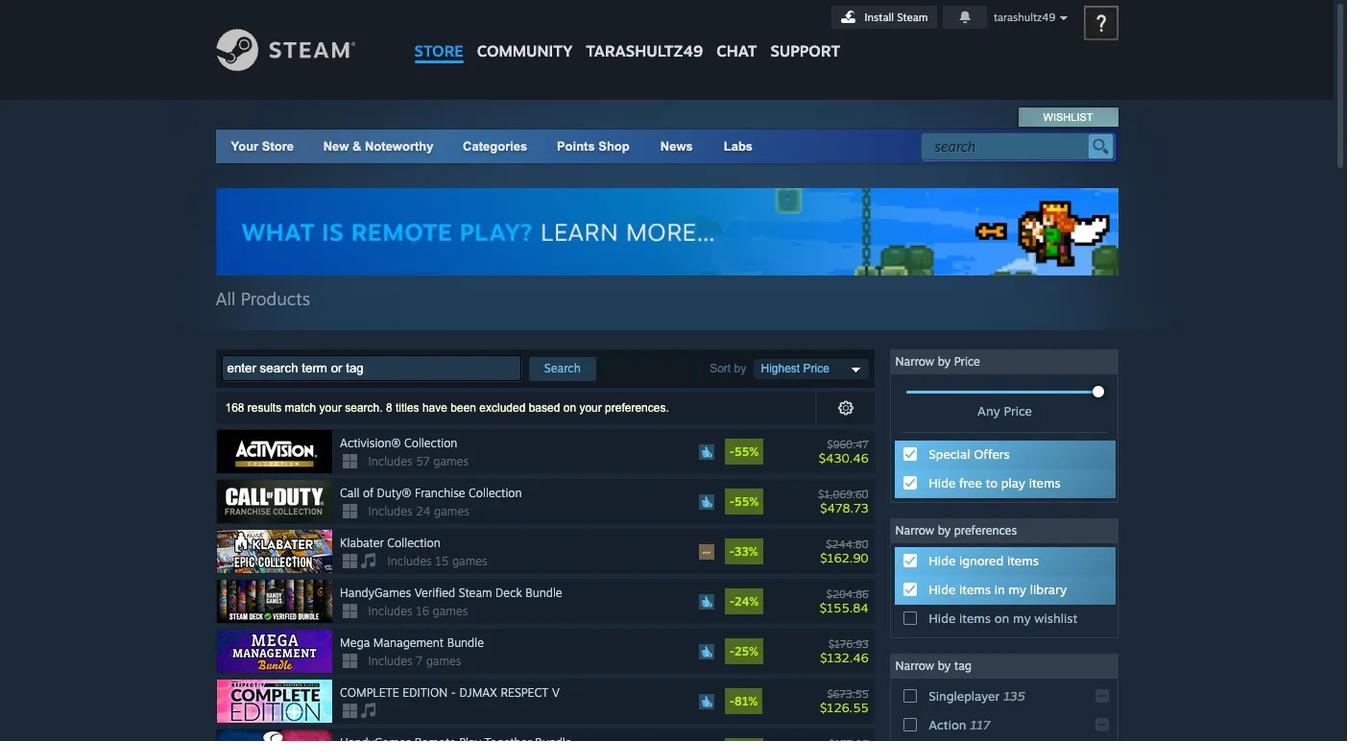 Task type: locate. For each thing, give the bounding box(es) containing it.
1 vertical spatial 55%
[[735, 495, 759, 509]]

games right 7
[[426, 654, 461, 669]]

1 vertical spatial tarashultz49
[[586, 41, 703, 61]]

0 horizontal spatial steam
[[459, 586, 492, 600]]

168
[[225, 402, 244, 415]]

chat
[[717, 41, 757, 61]]

hide up 'narrow by tag'
[[929, 611, 956, 626]]

-
[[730, 445, 735, 459], [730, 495, 735, 509], [730, 545, 735, 559], [730, 595, 735, 609], [730, 645, 735, 659], [451, 686, 456, 700], [730, 694, 735, 709]]

15
[[435, 554, 449, 569]]

hide ignored items
[[929, 553, 1039, 569]]

price
[[954, 354, 980, 369], [803, 362, 830, 376], [1004, 403, 1032, 419]]

price for highest price
[[803, 362, 830, 376]]

items right play
[[1029, 475, 1061, 491]]

1 vertical spatial bundle
[[447, 636, 484, 650]]

steam left deck
[[459, 586, 492, 600]]

includes down "activision® collection"
[[368, 454, 413, 469]]

games down handygames verified steam deck bundle in the left of the page
[[433, 604, 468, 619]]

categories
[[463, 139, 528, 154]]

1 horizontal spatial tarashultz49
[[994, 11, 1056, 24]]

narrow by tag
[[896, 659, 972, 673]]

- down the sort by
[[730, 445, 735, 459]]

1 horizontal spatial steam
[[897, 11, 928, 24]]

on down in
[[995, 611, 1010, 626]]

3 hide from the top
[[929, 582, 956, 597]]

- up -81%
[[730, 645, 735, 659]]

complete
[[340, 686, 399, 700]]

activision®
[[340, 436, 401, 451]]

0 vertical spatial bundle
[[526, 586, 562, 600]]

products
[[241, 288, 310, 309]]

action
[[929, 717, 967, 733]]

by
[[938, 354, 951, 369], [734, 362, 746, 375], [938, 523, 951, 538], [938, 659, 951, 673]]

games for $478.73
[[434, 504, 469, 519]]

search text field
[[935, 134, 1084, 159]]

$126.55
[[820, 700, 869, 715]]

your right match
[[319, 402, 342, 415]]

been
[[451, 402, 476, 415]]

price up the any
[[954, 354, 980, 369]]

based
[[529, 402, 560, 415]]

3 narrow from the top
[[896, 659, 935, 673]]

my right in
[[1009, 582, 1027, 597]]

includes down handygames
[[368, 604, 413, 619]]

my left the "wishlist" in the bottom of the page
[[1013, 611, 1031, 626]]

includes
[[368, 454, 413, 469], [368, 504, 413, 519], [388, 554, 432, 569], [368, 604, 413, 619], [368, 654, 413, 669]]

1 horizontal spatial bundle
[[526, 586, 562, 600]]

games for $430.46
[[433, 454, 469, 469]]

33%
[[735, 545, 758, 559]]

in
[[995, 582, 1005, 597]]

1 vertical spatial steam
[[459, 586, 492, 600]]

collection
[[404, 436, 458, 451], [469, 486, 522, 500], [387, 536, 441, 550]]

by up special
[[938, 354, 951, 369]]

on right based
[[563, 402, 576, 415]]

wishlist
[[1043, 111, 1093, 123]]

games right 15
[[452, 554, 488, 569]]

hide left free
[[929, 475, 956, 491]]

wishlist
[[1035, 611, 1078, 626]]

0 horizontal spatial your
[[319, 402, 342, 415]]

hide down 'hide ignored items'
[[929, 582, 956, 597]]

hide for hide free to play items
[[929, 475, 956, 491]]

handygames
[[340, 586, 411, 600]]

0 vertical spatial narrow
[[896, 354, 935, 369]]

collection up 57
[[404, 436, 458, 451]]

0 horizontal spatial price
[[803, 362, 830, 376]]

0 vertical spatial collection
[[404, 436, 458, 451]]

sort by
[[710, 362, 746, 375]]

items left in
[[959, 582, 991, 597]]

collection right franchise
[[469, 486, 522, 500]]

includes for $155.84
[[368, 604, 413, 619]]

includes down 'klabater collection' at the left bottom
[[388, 554, 432, 569]]

None text field
[[221, 355, 521, 381]]

includes down duty® at the bottom
[[368, 504, 413, 519]]

management
[[373, 636, 444, 650]]

$673.55 $126.55
[[820, 687, 869, 715]]

2 hide from the top
[[929, 553, 956, 569]]

2 -55% from the top
[[730, 495, 759, 509]]

ignored
[[959, 553, 1004, 569]]

2 horizontal spatial price
[[1004, 403, 1032, 419]]

4 hide from the top
[[929, 611, 956, 626]]

55% down the sort by
[[735, 445, 759, 459]]

-55% for $478.73
[[730, 495, 759, 509]]

1 55% from the top
[[735, 445, 759, 459]]

items up hide items in my library
[[1007, 553, 1039, 569]]

klabater collection
[[340, 536, 441, 550]]

- up -33%
[[730, 495, 735, 509]]

points shop
[[557, 139, 630, 154]]

points shop link
[[542, 130, 645, 163]]

search.
[[345, 402, 383, 415]]

0 vertical spatial -55%
[[730, 445, 759, 459]]

collection for $162.90
[[387, 536, 441, 550]]

tarashultz49 inside "link"
[[586, 41, 703, 61]]

8
[[386, 402, 392, 415]]

0 vertical spatial 55%
[[735, 445, 759, 459]]

2 narrow from the top
[[896, 523, 935, 538]]

price right highest
[[803, 362, 830, 376]]

search button
[[529, 357, 596, 381]]

1 vertical spatial on
[[995, 611, 1010, 626]]

1 hide from the top
[[929, 475, 956, 491]]

search
[[544, 361, 581, 376]]

hide free to play items
[[929, 475, 1061, 491]]

by left preferences
[[938, 523, 951, 538]]

24
[[416, 504, 431, 519]]

titles
[[396, 402, 419, 415]]

shop
[[599, 139, 630, 154]]

steam
[[897, 11, 928, 24], [459, 586, 492, 600]]

0 vertical spatial steam
[[897, 11, 928, 24]]

- left djmax
[[451, 686, 456, 700]]

collection for $430.46
[[404, 436, 458, 451]]

bundle up djmax
[[447, 636, 484, 650]]

by for sort by
[[734, 362, 746, 375]]

price for any price
[[1004, 403, 1032, 419]]

collection up includes 15 games
[[387, 536, 441, 550]]

my for on
[[1013, 611, 1031, 626]]

$430.46
[[819, 450, 869, 465]]

0 horizontal spatial tarashultz49
[[586, 41, 703, 61]]

0 vertical spatial on
[[563, 402, 576, 415]]

by left tag
[[938, 659, 951, 673]]

-55% up -33%
[[730, 495, 759, 509]]

-55% down the sort by
[[730, 445, 759, 459]]

1 horizontal spatial your
[[579, 402, 602, 415]]

16
[[416, 604, 429, 619]]

$132.46
[[820, 650, 869, 665]]

any price
[[978, 403, 1032, 419]]

0 horizontal spatial bundle
[[447, 636, 484, 650]]

1 vertical spatial narrow
[[896, 523, 935, 538]]

bundle right deck
[[526, 586, 562, 600]]

any
[[978, 403, 1000, 419]]

includes 16 games
[[368, 604, 468, 619]]

highest price
[[761, 362, 830, 376]]

free
[[959, 475, 982, 491]]

$1,069.60
[[818, 487, 869, 501]]

- down '-25%'
[[730, 694, 735, 709]]

includes 15 games
[[388, 554, 488, 569]]

hide
[[929, 475, 956, 491], [929, 553, 956, 569], [929, 582, 956, 597], [929, 611, 956, 626]]

2 55% from the top
[[735, 495, 759, 509]]

- up -24%
[[730, 545, 735, 559]]

by right sort
[[734, 362, 746, 375]]

hide items in my library
[[929, 582, 1067, 597]]

by for narrow by price
[[938, 354, 951, 369]]

items
[[1029, 475, 1061, 491], [1007, 553, 1039, 569], [959, 582, 991, 597], [959, 611, 991, 626]]

- for $478.73
[[730, 495, 735, 509]]

edition
[[403, 686, 448, 700]]

tarashultz49
[[994, 11, 1056, 24], [586, 41, 703, 61]]

special
[[929, 447, 970, 462]]

1 vertical spatial my
[[1013, 611, 1031, 626]]

includes 24 games
[[368, 504, 469, 519]]

1 -55% from the top
[[730, 445, 759, 459]]

results
[[248, 402, 282, 415]]

2 your from the left
[[579, 402, 602, 415]]

games right 57
[[433, 454, 469, 469]]

2 vertical spatial collection
[[387, 536, 441, 550]]

0 vertical spatial my
[[1009, 582, 1027, 597]]

your
[[319, 402, 342, 415], [579, 402, 602, 415]]

- down -33%
[[730, 595, 735, 609]]

1 narrow from the top
[[896, 354, 935, 369]]

includes for $478.73
[[368, 504, 413, 519]]

have
[[422, 402, 447, 415]]

55% for $478.73
[[735, 495, 759, 509]]

2 vertical spatial narrow
[[896, 659, 935, 673]]

games down franchise
[[434, 504, 469, 519]]

price inside highest price link
[[803, 362, 830, 376]]

bundle
[[526, 586, 562, 600], [447, 636, 484, 650]]

steam right install
[[897, 11, 928, 24]]

your right based
[[579, 402, 602, 415]]

community link
[[470, 0, 579, 70]]

hide down narrow by preferences
[[929, 553, 956, 569]]

includes down management on the bottom of the page
[[368, 654, 413, 669]]

labs link
[[709, 130, 768, 163]]

1 vertical spatial -55%
[[730, 495, 759, 509]]

price right the any
[[1004, 403, 1032, 419]]

preferences
[[954, 523, 1017, 538]]

noteworthy
[[365, 139, 434, 154]]

55% up 33%
[[735, 495, 759, 509]]



Task type: describe. For each thing, give the bounding box(es) containing it.
new & noteworthy
[[323, 139, 434, 154]]

25%
[[735, 645, 759, 659]]

activision® collection
[[340, 436, 458, 451]]

135
[[1004, 689, 1026, 704]]

81%
[[735, 694, 758, 709]]

install steam
[[865, 11, 928, 24]]

my for in
[[1009, 582, 1027, 597]]

library
[[1030, 582, 1067, 597]]

$478.73
[[820, 500, 869, 515]]

new & noteworthy link
[[323, 139, 434, 154]]

sort
[[710, 362, 731, 375]]

1 vertical spatial collection
[[469, 486, 522, 500]]

hide for hide items in my library
[[929, 582, 956, 597]]

hide for hide ignored items
[[929, 553, 956, 569]]

$1,069.60 $478.73
[[818, 487, 869, 515]]

168 results match your search. 8 titles have been excluded based on your preferences.
[[225, 402, 669, 415]]

djmax
[[460, 686, 497, 700]]

$155.84
[[820, 600, 869, 615]]

store link
[[408, 0, 470, 70]]

57
[[416, 454, 430, 469]]

by for narrow by preferences
[[938, 523, 951, 538]]

hide for hide items on my wishlist
[[929, 611, 956, 626]]

preferences.
[[605, 402, 669, 415]]

to
[[986, 475, 998, 491]]

- for $155.84
[[730, 595, 735, 609]]

-55% for $430.46
[[730, 445, 759, 459]]

all
[[216, 288, 236, 309]]

highest
[[761, 362, 800, 376]]

special offers
[[929, 447, 1010, 462]]

excluded
[[480, 402, 526, 415]]

install
[[865, 11, 894, 24]]

all products
[[216, 288, 310, 309]]

chat link
[[710, 0, 764, 65]]

1 horizontal spatial price
[[954, 354, 980, 369]]

your store link
[[231, 139, 294, 154]]

includes for $132.46
[[368, 654, 413, 669]]

includes 57 games
[[368, 454, 469, 469]]

your
[[231, 139, 258, 154]]

-25%
[[730, 645, 759, 659]]

0 horizontal spatial on
[[563, 402, 576, 415]]

includes for $430.46
[[368, 454, 413, 469]]

- for $430.46
[[730, 445, 735, 459]]

$176.93 $132.46
[[820, 637, 869, 665]]

1 your from the left
[[319, 402, 342, 415]]

deck
[[496, 586, 522, 600]]

-24%
[[730, 595, 759, 609]]

store
[[414, 41, 464, 61]]

- for $132.46
[[730, 645, 735, 659]]

support
[[771, 41, 840, 61]]

- for $126.55
[[730, 694, 735, 709]]

117
[[970, 717, 990, 733]]

games for $155.84
[[433, 604, 468, 619]]

labs
[[724, 139, 753, 154]]

$176.93
[[829, 637, 869, 651]]

$204.86
[[827, 587, 869, 601]]

$960.47 $430.46
[[819, 438, 869, 465]]

action 117
[[929, 717, 990, 733]]

play
[[1001, 475, 1026, 491]]

&
[[352, 139, 361, 154]]

by for narrow by tag
[[938, 659, 951, 673]]

your store
[[231, 139, 294, 154]]

hide items on my wishlist
[[929, 611, 1078, 626]]

of
[[363, 486, 374, 500]]

items down hide items in my library
[[959, 611, 991, 626]]

mega
[[340, 636, 370, 650]]

games for $132.46
[[426, 654, 461, 669]]

support link
[[764, 0, 847, 65]]

narrow by price
[[896, 354, 980, 369]]

mega management bundle
[[340, 636, 484, 650]]

$960.47
[[827, 438, 869, 451]]

7
[[416, 654, 423, 669]]

narrow for any
[[896, 354, 935, 369]]

match
[[285, 402, 316, 415]]

news link
[[645, 130, 709, 163]]

call of duty® franchise collection
[[340, 486, 522, 500]]

points
[[557, 139, 595, 154]]

includes 7 games
[[368, 654, 461, 669]]

duty®
[[377, 486, 411, 500]]

verified
[[415, 586, 455, 600]]

- for $162.90
[[730, 545, 735, 559]]

highest price link
[[753, 359, 869, 379]]

$673.55
[[828, 687, 869, 701]]

categories link
[[463, 139, 528, 154]]

offers
[[974, 447, 1010, 462]]

$162.90
[[820, 550, 869, 565]]

1 horizontal spatial on
[[995, 611, 1010, 626]]

narrow by preferences
[[896, 523, 1017, 538]]

$204.86 $155.84
[[820, 587, 869, 615]]

respect
[[501, 686, 549, 700]]

tag
[[954, 659, 972, 673]]

tarashultz49 link
[[579, 0, 710, 70]]

store
[[262, 139, 294, 154]]

55% for $430.46
[[735, 445, 759, 459]]

0 vertical spatial tarashultz49
[[994, 11, 1056, 24]]

v
[[552, 686, 560, 700]]

franchise
[[415, 486, 465, 500]]

narrow for hide
[[896, 523, 935, 538]]



Task type: vqa. For each thing, say whether or not it's contained in the screenshot.
THE YEAR
no



